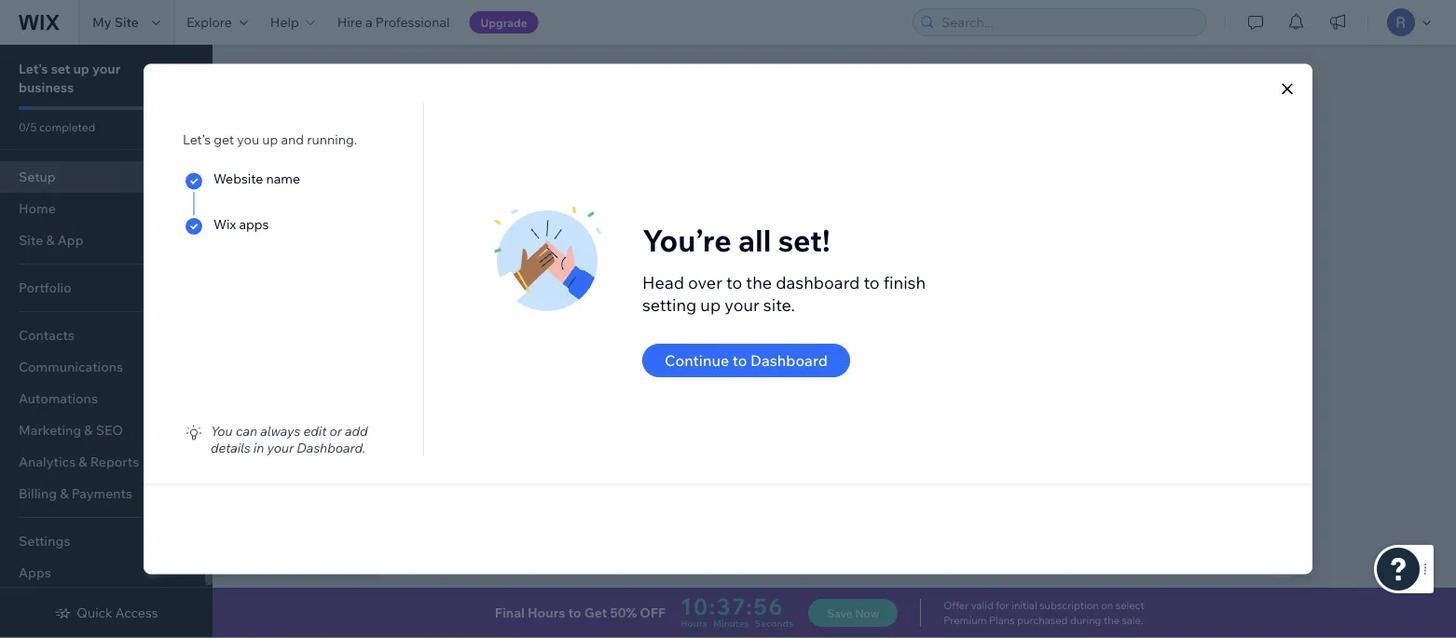 Task type: locate. For each thing, give the bounding box(es) containing it.
hours
[[528, 605, 565, 621], [681, 618, 707, 629]]

0 vertical spatial set
[[51, 61, 70, 77]]

and for domain
[[590, 313, 613, 330]]

sale.
[[1122, 614, 1143, 627]]

1 horizontal spatial let's set up your business
[[398, 149, 604, 170]]

up up completed
[[73, 61, 89, 77]]

your inside sidebar element
[[92, 61, 121, 77]]

2 horizontal spatial let's
[[778, 351, 807, 367]]

design site
[[1206, 73, 1276, 89], [1175, 474, 1245, 490]]

1 horizontal spatial business
[[533, 149, 604, 170]]

1 vertical spatial the
[[1104, 614, 1120, 627]]

0 horizontal spatial and
[[281, 131, 304, 147]]

1 horizontal spatial a
[[490, 269, 498, 286]]

in right it
[[671, 313, 682, 330]]

let's
[[19, 61, 48, 77], [398, 149, 436, 170], [778, 351, 807, 367]]

0 vertical spatial site
[[114, 14, 139, 30]]

0 horizontal spatial the
[[746, 272, 772, 293]]

0 vertical spatial business
[[19, 79, 74, 96]]

hours left minutes
[[681, 618, 707, 629]]

dashboard
[[776, 272, 860, 293]]

1 horizontal spatial site
[[1221, 474, 1245, 490]]

set up update
[[440, 149, 464, 170]]

1 horizontal spatial in
[[671, 313, 682, 330]]

0 horizontal spatial business
[[19, 79, 74, 96]]

0 horizontal spatial set
[[51, 61, 70, 77]]

0/5
[[19, 120, 37, 134]]

1 vertical spatial a
[[490, 269, 498, 286]]

1 horizontal spatial wix
[[697, 602, 721, 619]]

0 vertical spatial a
[[365, 14, 372, 30]]

your down always
[[267, 440, 294, 456]]

get
[[214, 131, 234, 147]]

home
[[19, 200, 56, 217]]

site
[[114, 14, 139, 30], [1252, 73, 1276, 89], [1221, 474, 1245, 490]]

wix left apps
[[213, 216, 236, 232]]

site inside button
[[1221, 474, 1245, 490]]

set up 0/5 completed
[[51, 61, 70, 77]]

2 horizontal spatial site
[[1252, 73, 1276, 89]]

0 horizontal spatial a
[[365, 14, 372, 30]]

over
[[688, 272, 722, 293]]

50%
[[610, 605, 637, 621]]

up down over at the left
[[700, 294, 721, 315]]

0 vertical spatial and
[[281, 131, 304, 147]]

a left few
[[685, 313, 692, 330]]

0 vertical spatial design site
[[1206, 73, 1276, 89]]

you
[[237, 131, 259, 147]]

edit
[[303, 423, 326, 439]]

professional
[[375, 14, 450, 30]]

wix for wix apps
[[213, 216, 236, 232]]

continue to dashboard
[[665, 351, 828, 370]]

perfect
[[494, 313, 538, 330]]

save now
[[827, 606, 879, 620]]

your down my
[[92, 61, 121, 77]]

a left custom
[[490, 269, 498, 286]]

domain right perfect
[[541, 313, 587, 330]]

a
[[365, 14, 372, 30], [490, 269, 498, 286], [685, 313, 692, 330]]

setup link
[[0, 161, 205, 193]]

domain for perfect
[[541, 313, 587, 330]]

head
[[642, 272, 684, 293]]

0 horizontal spatial hours
[[528, 605, 565, 621]]

2 horizontal spatial a
[[685, 313, 692, 330]]

in down can
[[253, 440, 264, 456]]

the up site.
[[746, 272, 772, 293]]

to left finish at right
[[864, 272, 880, 293]]

and left running.
[[281, 131, 304, 147]]

dashboard.
[[297, 440, 366, 456]]

a for professional
[[365, 14, 372, 30]]

a for custom
[[490, 269, 498, 286]]

domain
[[550, 269, 597, 286], [541, 313, 587, 330]]

help button
[[259, 0, 326, 45]]

0 vertical spatial the
[[746, 272, 772, 293]]

few
[[695, 313, 717, 330]]

in for a
[[671, 313, 682, 330]]

you're all set!
[[642, 221, 830, 259]]

automations
[[19, 391, 98, 407]]

design inside button
[[1175, 474, 1218, 490]]

update
[[434, 219, 480, 235]]

let's inside button
[[778, 351, 807, 367]]

and left "secure"
[[590, 313, 613, 330]]

the
[[746, 272, 772, 293], [1104, 614, 1120, 627]]

the down on
[[1104, 614, 1120, 627]]

final hours to get 50% off
[[495, 605, 666, 621]]

hours for final
[[528, 605, 565, 621]]

update your site type
[[434, 219, 565, 235]]

0 vertical spatial let's
[[19, 61, 48, 77]]

let's set up your business up update your site type
[[398, 149, 604, 170]]

in for your
[[253, 440, 264, 456]]

0 horizontal spatial let's set up your business
[[19, 61, 121, 96]]

to down clicks.
[[732, 351, 747, 370]]

quick access
[[77, 605, 158, 621]]

0 vertical spatial in
[[671, 313, 682, 330]]

business up 0/5 completed
[[19, 79, 74, 96]]

wix stands with ukraine show your support
[[697, 602, 973, 619]]

a inside hire a professional link
[[365, 14, 372, 30]]

let's up 0/5
[[19, 61, 48, 77]]

you
[[211, 423, 233, 439]]

finish
[[883, 272, 926, 293]]

show your support button
[[855, 602, 973, 619]]

0 vertical spatial let's set up your business
[[19, 61, 121, 96]]

0 horizontal spatial in
[[253, 440, 264, 456]]

or
[[329, 423, 342, 439]]

business up type
[[533, 149, 604, 170]]

website
[[213, 171, 263, 187]]

set
[[51, 61, 70, 77], [440, 149, 464, 170]]

domain up the find your perfect domain and secure it in a few clicks.
[[550, 269, 597, 286]]

1 vertical spatial wix
[[697, 602, 721, 619]]

let's inside sidebar element
[[19, 61, 48, 77]]

wix left "stands"
[[697, 602, 721, 619]]

in
[[671, 313, 682, 330], [253, 440, 264, 456]]

1 horizontal spatial and
[[590, 313, 613, 330]]

up inside head over to the dashboard to finish setting up your site.
[[700, 294, 721, 315]]

to right over at the left
[[726, 272, 742, 293]]

the inside 'offer valid for initial subscription on select premium plans purchased during the sale.'
[[1104, 614, 1120, 627]]

2 vertical spatial let's
[[778, 351, 807, 367]]

2 vertical spatial site
[[1221, 474, 1245, 490]]

name
[[266, 171, 300, 187]]

to
[[726, 272, 742, 293], [864, 272, 880, 293], [732, 351, 747, 370], [568, 605, 581, 621]]

let's set up your business up completed
[[19, 61, 121, 96]]

your
[[92, 61, 121, 77], [493, 149, 529, 170], [482, 219, 510, 235], [725, 294, 760, 315], [464, 313, 491, 330], [267, 440, 294, 456], [480, 474, 507, 490]]

1 vertical spatial in
[[253, 440, 264, 456]]

0 horizontal spatial let's
[[19, 61, 48, 77]]

1 vertical spatial and
[[590, 313, 613, 330]]

1 vertical spatial set
[[440, 149, 464, 170]]

to left get
[[568, 605, 581, 621]]

0 horizontal spatial site
[[114, 14, 139, 30]]

hours for 10:37:55
[[681, 618, 707, 629]]

go
[[810, 351, 828, 367]]

with
[[769, 602, 796, 619]]

up right you at the top
[[262, 131, 278, 147]]

0 horizontal spatial wix
[[213, 216, 236, 232]]

quick access button
[[54, 605, 158, 622]]

let's go button
[[762, 345, 845, 373]]

let's down the welcome,
[[398, 149, 436, 170]]

hours right final
[[528, 605, 565, 621]]

let's left go
[[778, 351, 807, 367]]

custom
[[501, 269, 547, 286]]

and for up
[[281, 131, 304, 147]]

your left website
[[480, 474, 507, 490]]

hours inside 10:37:55 hours minutes seconds
[[681, 618, 707, 629]]

1 horizontal spatial the
[[1104, 614, 1120, 627]]

offer
[[944, 599, 969, 612]]

details
[[211, 440, 250, 456]]

0 vertical spatial wix
[[213, 216, 236, 232]]

2 vertical spatial a
[[685, 313, 692, 330]]

automations link
[[0, 383, 205, 415]]

a right the hire
[[365, 14, 372, 30]]

valid
[[971, 599, 994, 612]]

and
[[281, 131, 304, 147], [590, 313, 613, 330]]

0 vertical spatial domain
[[550, 269, 597, 286]]

business
[[19, 79, 74, 96], [533, 149, 604, 170]]

completed
[[39, 120, 95, 134]]

website name
[[213, 171, 300, 187]]

1 horizontal spatial hours
[[681, 618, 707, 629]]

wix
[[213, 216, 236, 232], [697, 602, 721, 619]]

1 vertical spatial let's
[[398, 149, 436, 170]]

design
[[1206, 73, 1249, 89], [434, 474, 477, 490], [1175, 474, 1218, 490]]

1 vertical spatial domain
[[541, 313, 587, 330]]

1 vertical spatial design site
[[1175, 474, 1245, 490]]

my
[[92, 14, 111, 30]]

your left site.
[[725, 294, 760, 315]]

settings
[[19, 533, 70, 550]]

seconds
[[755, 618, 793, 629]]

in inside you can always edit or add details in your dashboard.
[[253, 440, 264, 456]]

let's set up your business inside sidebar element
[[19, 61, 121, 96]]



Task type: describe. For each thing, give the bounding box(es) containing it.
1 horizontal spatial set
[[440, 149, 464, 170]]

premium
[[944, 614, 987, 627]]

hire a professional
[[337, 14, 450, 30]]

wix apps
[[213, 216, 269, 232]]

off
[[640, 605, 666, 621]]

you can always edit or add details in your dashboard.
[[211, 423, 368, 456]]

head over to the dashboard to finish setting up your site.
[[642, 272, 926, 315]]

design site inside button
[[1175, 474, 1245, 490]]

hire
[[337, 14, 362, 30]]

design site link
[[1172, 67, 1293, 95]]

upgrade button
[[469, 11, 539, 34]]

quick
[[77, 605, 112, 621]]

up up update your site type
[[468, 149, 489, 170]]

final
[[495, 605, 525, 621]]

access
[[115, 605, 158, 621]]

setup
[[19, 169, 56, 185]]

find
[[434, 313, 461, 330]]

explore
[[186, 14, 232, 30]]

stands
[[724, 602, 766, 619]]

welcome, ruby
[[376, 68, 568, 100]]

up inside sidebar element
[[73, 61, 89, 77]]

0/5 completed
[[19, 120, 95, 134]]

wix for wix stands with ukraine show your support
[[697, 602, 721, 619]]

offer valid for initial subscription on select premium plans purchased during the sale.
[[944, 599, 1144, 627]]

your right find on the left of the page
[[464, 313, 491, 330]]

1 vertical spatial business
[[533, 149, 604, 170]]

sidebar element
[[0, 45, 213, 639]]

plans
[[989, 614, 1015, 627]]

dashboard
[[750, 351, 828, 370]]

1 horizontal spatial let's
[[398, 149, 436, 170]]

always
[[260, 423, 300, 439]]

type
[[537, 219, 565, 235]]

website
[[510, 474, 558, 490]]

setting
[[642, 294, 697, 315]]

get
[[584, 605, 607, 621]]

1 vertical spatial site
[[1252, 73, 1276, 89]]

your left site at the left
[[482, 219, 510, 235]]

minutes
[[713, 618, 749, 629]]

apps
[[239, 216, 269, 232]]

help
[[270, 14, 299, 30]]

home link
[[0, 193, 205, 225]]

to inside button
[[732, 351, 747, 370]]

design your website
[[434, 474, 558, 490]]

continue
[[665, 351, 729, 370]]

hire a professional link
[[326, 0, 461, 45]]

let's
[[183, 131, 211, 147]]

connect a custom domain
[[434, 269, 597, 286]]

connect
[[434, 269, 487, 286]]

settings link
[[0, 526, 205, 557]]

design site button
[[1158, 468, 1262, 496]]

the inside head over to the dashboard to finish setting up your site.
[[746, 272, 772, 293]]

on
[[1101, 599, 1113, 612]]

your inside head over to the dashboard to finish setting up your site.
[[725, 294, 760, 315]]

your
[[893, 602, 920, 619]]

all
[[738, 221, 771, 259]]

find your perfect domain and secure it in a few clicks.
[[434, 313, 756, 330]]

set!
[[778, 221, 830, 259]]

select
[[1116, 599, 1144, 612]]

ruby
[[503, 68, 568, 100]]

let's get you up and running.
[[183, 131, 357, 147]]

site.
[[763, 294, 795, 315]]

10:37:55
[[681, 593, 783, 621]]

for
[[996, 599, 1009, 612]]

add
[[345, 423, 368, 439]]

let's go
[[778, 351, 828, 367]]

e.g., mystunningwebsite.com field
[[458, 346, 740, 372]]

running.
[[307, 131, 357, 147]]

show
[[855, 602, 890, 619]]

your up update your site type
[[493, 149, 529, 170]]

business inside sidebar element
[[19, 79, 74, 96]]

save
[[827, 606, 853, 620]]

initial
[[1012, 599, 1037, 612]]

domain for custom
[[550, 269, 597, 286]]

my site
[[92, 14, 139, 30]]

site
[[513, 219, 534, 235]]

welcome,
[[376, 68, 498, 100]]

support
[[923, 602, 973, 619]]

set inside sidebar element
[[51, 61, 70, 77]]

ukraine
[[799, 602, 848, 619]]

10:37:55 hours minutes seconds
[[681, 593, 793, 629]]

clicks.
[[720, 313, 756, 330]]

continue to dashboard button
[[642, 344, 850, 378]]

Search... field
[[936, 9, 1200, 35]]

1 vertical spatial let's set up your business
[[398, 149, 604, 170]]

during
[[1070, 614, 1101, 627]]

save now button
[[808, 599, 898, 627]]

you're
[[642, 221, 732, 259]]

subscription
[[1040, 599, 1099, 612]]

it
[[660, 313, 668, 330]]

can
[[236, 423, 257, 439]]

secure
[[616, 313, 657, 330]]

your inside you can always edit or add details in your dashboard.
[[267, 440, 294, 456]]



Task type: vqa. For each thing, say whether or not it's contained in the screenshot.
your inside the You can always edit or add details in your Dashboard.
yes



